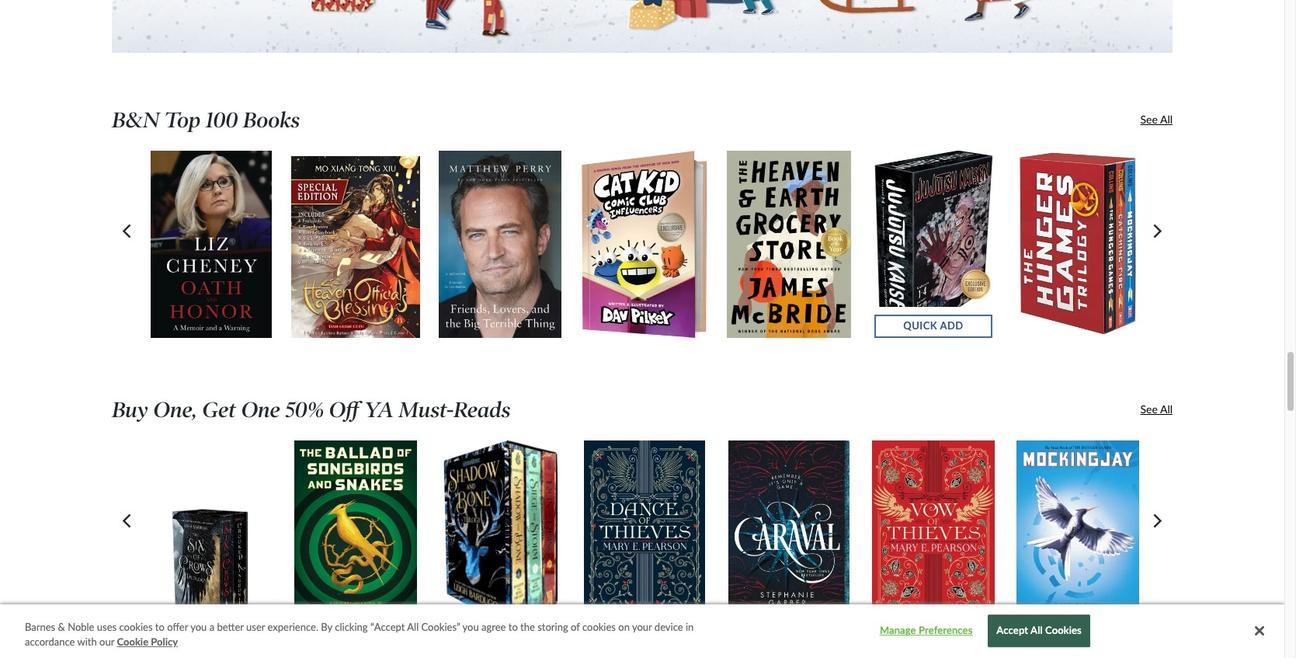Task type: locate. For each thing, give the bounding box(es) containing it.
you left agree
[[463, 621, 479, 633]]

2 you from the left
[[463, 621, 479, 633]]

see
[[1141, 112, 1158, 126], [1141, 403, 1158, 416]]

1 see all from the top
[[1141, 112, 1173, 126]]

title: six of crows boxed set: six of crows, crooked kingdom, author: leigh bardugo image
[[146, 498, 277, 629]]

0 horizontal spatial cookies
[[119, 621, 153, 633]]

see for b&n top 100 books
[[1141, 112, 1158, 126]]

top
[[165, 107, 201, 133]]

1 vertical spatial menu
[[123, 440, 1162, 629]]

menu
[[123, 150, 1162, 372], [123, 440, 1162, 629]]

cookie policy
[[117, 636, 178, 648]]

menu for b&n top 100 books
[[123, 150, 1162, 372]]

2 to from the left
[[509, 621, 518, 633]]

cookie policy link
[[117, 635, 178, 650]]

off
[[329, 397, 359, 423]]

all for accept all cookies button
[[1031, 624, 1043, 637]]

0 vertical spatial see all link
[[961, 112, 1173, 126]]

title: the heaven & earth grocery store (2023 b&n book of the year), author: james mcbride image
[[727, 150, 852, 339]]

0 horizontal spatial to
[[155, 621, 165, 633]]

title: heaven official's blessing: tian guan ci fu (novel) vol. 8 (special edition), author: mo xiang tong xiu image
[[290, 156, 421, 339]]

cookies up cookie
[[119, 621, 153, 633]]

1 vertical spatial see
[[1141, 403, 1158, 416]]

0 vertical spatial menu
[[123, 150, 1162, 372]]

1 see all link from the top
[[961, 112, 1173, 126]]

on
[[619, 621, 630, 633]]

one
[[241, 397, 280, 423]]

device
[[655, 621, 683, 633]]

2 see all link from the top
[[961, 403, 1173, 416]]

1 horizontal spatial to
[[509, 621, 518, 633]]

clicking
[[335, 621, 368, 633]]

you left a
[[190, 621, 207, 633]]

must-
[[399, 397, 454, 423]]

all
[[1161, 112, 1173, 126], [1161, 403, 1173, 416], [407, 621, 419, 633], [1031, 624, 1043, 637]]

cookies
[[1046, 624, 1082, 637]]

of
[[571, 621, 580, 633]]

by
[[321, 621, 332, 633]]

get
[[202, 397, 236, 423]]

1 menu from the top
[[123, 150, 1162, 372]]

see all
[[1141, 112, 1173, 126], [1141, 403, 1173, 416]]

books
[[243, 107, 300, 133]]

100
[[206, 107, 238, 133]]

0 vertical spatial see all
[[1141, 112, 1173, 126]]

storing
[[538, 621, 568, 633]]

0 horizontal spatial you
[[190, 621, 207, 633]]

manage preferences
[[880, 624, 973, 637]]

cookies
[[119, 621, 153, 633], [583, 621, 616, 633]]

b&n top 100 books
[[112, 107, 300, 133]]

accept
[[997, 624, 1029, 637]]

0 vertical spatial see
[[1141, 112, 1158, 126]]

offer
[[167, 621, 188, 633]]

policy
[[151, 636, 178, 648]]

1 horizontal spatial cookies
[[583, 621, 616, 633]]

to up policy
[[155, 621, 165, 633]]

title: friends, lovers, and the big terrible thing: a memoir, author: matthew perry image
[[438, 150, 563, 339]]

2 menu from the top
[[123, 440, 1162, 629]]

1 horizontal spatial you
[[463, 621, 479, 633]]

all for buy one, get one 50% off ya must-reads 'see all' link
[[1161, 403, 1173, 416]]

2 see all from the top
[[1141, 403, 1173, 416]]

title: mockingjay (hunger games series #3), author: suzanne collins image
[[1016, 440, 1141, 629]]

all inside button
[[1031, 624, 1043, 637]]

title: oath and honor: a memoir and a warning, author: liz cheney image
[[150, 150, 272, 339]]

see for buy one, get one 50% off ya must-reads
[[1141, 403, 1158, 416]]

title: the hunger games trilogy boxset (paperback classic collection), author: suzanne collins image
[[1016, 150, 1141, 339]]

you
[[190, 621, 207, 633], [463, 621, 479, 633]]

to left the
[[509, 621, 518, 633]]

a
[[209, 621, 215, 633]]

1 vertical spatial see all
[[1141, 403, 1173, 416]]

your
[[632, 621, 652, 633]]

the
[[521, 621, 535, 633]]

noble
[[68, 621, 94, 633]]

agree
[[482, 621, 506, 633]]

2 see from the top
[[1141, 403, 1158, 416]]

see all link
[[961, 112, 1173, 126], [961, 403, 1173, 416]]

accept all cookies
[[997, 624, 1082, 637]]

privacy alert dialog
[[0, 604, 1285, 658]]

to
[[155, 621, 165, 633], [509, 621, 518, 633]]

cookie
[[117, 636, 148, 648]]

1 see from the top
[[1141, 112, 1158, 126]]

title: vow of thieves (dance of thieves series #2), author: mary e. pearson image
[[872, 440, 996, 629]]

cookies right of
[[583, 621, 616, 633]]

1 vertical spatial see all link
[[961, 403, 1173, 416]]



Task type: vqa. For each thing, say whether or not it's contained in the screenshot.
the bottom See All
yes



Task type: describe. For each thing, give the bounding box(es) containing it.
user
[[246, 621, 265, 633]]

see all for buy one, get one 50% off ya must-reads
[[1141, 403, 1173, 416]]

with
[[77, 636, 97, 648]]

see all for b&n top 100 books
[[1141, 112, 1173, 126]]

title: influencers (b&n exclusive edition) (cat kid comic club #5), author: dav pilkey image
[[581, 150, 709, 339]]

barnes
[[25, 621, 55, 633]]

"accept
[[371, 621, 405, 633]]

title: jujutsu kaisen box set vols. 1-4 (b&n exclusive edition), author: gege akutami image
[[874, 150, 994, 339]]

all for 'see all' link corresponding to b&n top 100 books
[[1161, 112, 1173, 126]]

menu for buy one, get one 50% off ya must-reads
[[123, 440, 1162, 629]]

buy
[[112, 397, 148, 423]]

our
[[99, 636, 114, 648]]

uses
[[97, 621, 117, 633]]

title: caraval (caraval series #1), author: stephanie garber image
[[728, 440, 851, 629]]

b&n
[[112, 107, 159, 133]]

title: the shadow and bone trilogy boxed set: shadow and bone, siege and storm, ruin and rising, author: leigh bardugo image
[[442, 440, 559, 629]]

1 you from the left
[[190, 621, 207, 633]]

&
[[58, 621, 65, 633]]

preferences
[[919, 624, 973, 637]]

title: the ballad of songbirds and snakes (hunger games series prequel), author: suzanne collins image
[[293, 440, 418, 629]]

manage
[[880, 624, 916, 637]]

better
[[217, 621, 244, 633]]

1 to from the left
[[155, 621, 165, 633]]

see all link for b&n top 100 books
[[961, 112, 1173, 126]]

ya
[[364, 397, 394, 423]]

all inside barnes & noble uses cookies to offer you a better user experience. by clicking "accept all cookies" you agree to the storing of cookies on your device in accordance with our
[[407, 621, 419, 633]]

1 cookies from the left
[[119, 621, 153, 633]]

buy one, get one 50% off ya must-reads
[[112, 397, 511, 423]]

experience.
[[268, 621, 319, 633]]

in
[[686, 621, 694, 633]]

barnes & noble uses cookies to offer you a better user experience. by clicking "accept all cookies" you agree to the storing of cookies on your device in accordance with our
[[25, 621, 694, 648]]

title: dance of thieves (dance of thieves series #1), author: mary e. pearson image
[[584, 440, 706, 629]]

see all link for buy one, get one 50% off ya must-reads
[[961, 403, 1173, 416]]

reads
[[454, 397, 511, 423]]

accordance
[[25, 636, 75, 648]]

manage preferences button
[[878, 616, 975, 647]]

accept all cookies button
[[988, 615, 1091, 647]]

one,
[[153, 397, 197, 423]]

2 cookies from the left
[[583, 621, 616, 633]]

barnes & noble holiday gift guide. find the perfect gift for everyone on your list.  find a gift image
[[112, 0, 1173, 53]]

cookies"
[[421, 621, 460, 633]]

50%
[[285, 397, 324, 423]]



